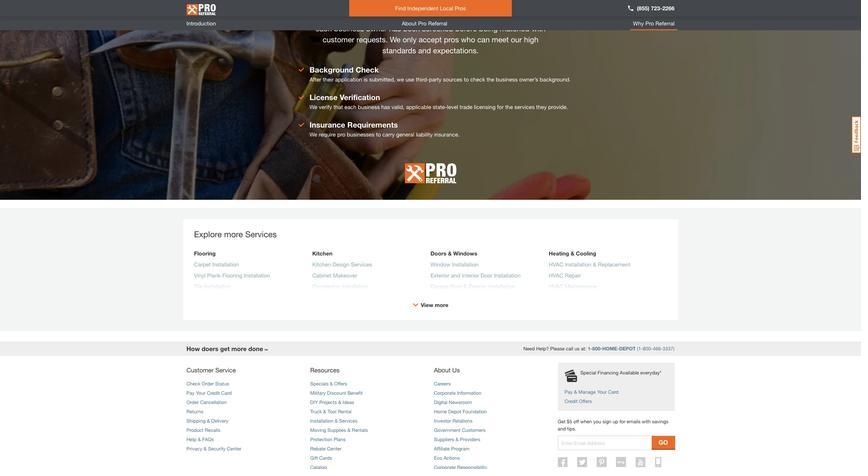 Task type: vqa. For each thing, say whether or not it's contained in the screenshot.
2nd Tub from right
no



Task type: locate. For each thing, give the bounding box(es) containing it.
pay up order cancellation link
[[187, 390, 195, 396]]

1 horizontal spatial pay
[[565, 389, 573, 395]]

referral inside all pros on the pro referral marketplace operate independently and each business owner has been screened before being matched with customer requests. we only accept pros who can meet our high standards and expectations.
[[382, 13, 408, 22]]

we for license verification
[[310, 104, 317, 110]]

check down "customer"
[[187, 381, 200, 386]]

pro
[[337, 131, 346, 138]]

check inside background check after their application is submitted, we use third-party sources to check the business owner's background.
[[356, 65, 379, 74]]

cabinet
[[312, 272, 332, 278]]

windows
[[454, 250, 478, 256]]

about for about pro referral
[[402, 20, 417, 26]]

delivery
[[211, 418, 229, 424]]

vinyl
[[194, 272, 206, 278]]

door right garage
[[450, 283, 462, 289]]

business left owner's at right top
[[496, 76, 518, 83]]

1 vertical spatial credit
[[565, 398, 578, 404]]

to inside background check after their application is submitted, we use third-party sources to check the business owner's background.
[[464, 76, 469, 83]]

home depot on youtube image
[[636, 457, 646, 467]]

0 vertical spatial hvac
[[549, 261, 564, 267]]

1 hvac from the top
[[549, 261, 564, 267]]

heating
[[549, 250, 570, 256]]

business inside background check after their application is submitted, we use third-party sources to check the business owner's background.
[[496, 76, 518, 83]]

we left verify
[[310, 104, 317, 110]]

pay up credit offers link on the right
[[565, 389, 573, 395]]

we for insurance requirements
[[310, 131, 317, 138]]

1 horizontal spatial your
[[597, 389, 607, 395]]

2 kitchen from the top
[[312, 261, 331, 267]]

hvac for hvac maintenance
[[549, 283, 564, 289]]

with inside all pros on the pro referral marketplace operate independently and each business owner has been screened before being matched with customer requests. we only accept pros who can meet our high standards and expectations.
[[532, 24, 546, 33]]

1 vertical spatial has
[[382, 104, 390, 110]]

1 vertical spatial for
[[620, 418, 626, 424]]

need
[[524, 346, 535, 352]]

1 horizontal spatial the
[[487, 76, 495, 83]]

0 vertical spatial order
[[202, 381, 214, 386]]

0 horizontal spatial offers
[[334, 381, 347, 386]]

for
[[497, 104, 504, 110], [620, 418, 626, 424]]

0 vertical spatial services
[[245, 229, 277, 239]]

800- right depot
[[643, 346, 653, 352]]

projects
[[320, 399, 337, 405]]

0 vertical spatial each
[[316, 24, 332, 33]]

0 horizontal spatial check
[[187, 381, 200, 386]]

vinyl plank flooring installation link
[[194, 271, 270, 282]]

Enter Email Address email field
[[558, 436, 652, 450]]

you
[[594, 418, 602, 424]]

door
[[481, 272, 493, 278], [450, 283, 462, 289]]

hvac repair link
[[549, 271, 581, 282]]

2 horizontal spatial referral
[[656, 20, 675, 26]]

1 horizontal spatial order
[[202, 381, 214, 386]]

1 horizontal spatial referral
[[428, 20, 448, 26]]

1 vertical spatial to
[[376, 131, 381, 138]]

applicable
[[406, 104, 432, 110]]

has
[[389, 24, 401, 33], [382, 104, 390, 110]]

your up order cancellation link
[[196, 390, 206, 396]]

card down the status
[[221, 390, 232, 396]]

standards
[[383, 46, 416, 55]]

businesses
[[347, 131, 375, 138]]

0 horizontal spatial referral
[[382, 13, 408, 22]]

1 horizontal spatial pros
[[444, 35, 459, 44]]

0 vertical spatial with
[[532, 24, 546, 33]]

the left services
[[506, 104, 513, 110]]

& up military discount benefit link
[[330, 381, 333, 386]]

home depot on facebook image
[[558, 457, 568, 467]]

plank
[[207, 272, 221, 278]]

about up careers link
[[434, 366, 451, 374]]

1 vertical spatial the
[[487, 76, 495, 83]]

0 horizontal spatial to
[[376, 131, 381, 138]]

garage door & opener installation
[[431, 283, 515, 289]]

tool
[[328, 408, 337, 414]]

2 horizontal spatial the
[[506, 104, 513, 110]]

1 vertical spatial offers
[[579, 398, 592, 404]]

referral down 2266
[[656, 20, 675, 26]]

help
[[187, 436, 197, 442]]

0 vertical spatial the
[[355, 13, 366, 22]]

1 vertical spatial hvac
[[549, 272, 564, 278]]

for right up
[[620, 418, 626, 424]]

has left valid, in the top of the page
[[382, 104, 390, 110]]

your inside 'pay & manage your card credit offers'
[[597, 389, 607, 395]]

specials & offers military discount benefit diy projects & ideas truck & tool rental installation & services moving supplies & rentals protection plans rebate center gift cards
[[310, 381, 368, 461]]

0 vertical spatial check
[[356, 65, 379, 74]]

and up high
[[532, 13, 545, 22]]

sign
[[603, 418, 612, 424]]

pay your credit card link
[[187, 390, 232, 396]]

flooring right "plank"
[[222, 272, 242, 278]]

services for kitchen design services
[[351, 261, 372, 267]]

0 vertical spatial credit
[[207, 390, 220, 396]]

& left rentals
[[348, 427, 351, 433]]

insurance requirements we require pro businesses to carry general liability insurance.
[[310, 120, 460, 138]]

business down verification
[[358, 104, 380, 110]]

each right that
[[345, 104, 357, 110]]

with right emails
[[642, 418, 651, 424]]

0 vertical spatial about
[[402, 20, 417, 26]]

& up the recalls
[[207, 418, 210, 424]]

1 horizontal spatial center
[[327, 446, 342, 451]]

flooring inside 'link'
[[222, 272, 242, 278]]

home depot foundation link
[[434, 408, 487, 414]]

and inside exterior and interior door installation link
[[451, 272, 461, 278]]

up
[[613, 418, 619, 424]]

supplies
[[328, 427, 346, 433]]

credit inside the check order status pay your credit card order cancellation returns shipping & delivery product recalls help & faqs privacy & security center
[[207, 390, 220, 396]]

pro inside all pros on the pro referral marketplace operate independently and each business owner has been screened before being matched with customer requests. we only accept pros who can meet our high standards and expectations.
[[368, 13, 380, 22]]

rentals
[[352, 427, 368, 433]]

explore more services
[[194, 229, 277, 239]]

pay & manage your card link
[[565, 389, 619, 395]]

has inside license verification we verify that each business has valid, applicable state-level trade licensing for the services they provide.
[[382, 104, 390, 110]]

hvac left repair
[[549, 272, 564, 278]]

1 vertical spatial flooring
[[222, 272, 242, 278]]

& left tool
[[323, 408, 326, 414]]

pro down independent at the top of page
[[418, 20, 427, 26]]

pro up owner
[[368, 13, 380, 22]]

is
[[364, 76, 368, 83]]

1 kitchen from the top
[[312, 250, 333, 256]]

your right manage
[[597, 389, 607, 395]]

the inside all pros on the pro referral marketplace operate independently and each business owner has been screened before being matched with customer requests. we only accept pros who can meet our high standards and expectations.
[[355, 13, 366, 22]]

pay inside 'pay & manage your card credit offers'
[[565, 389, 573, 395]]

we inside license verification we verify that each business has valid, applicable state-level trade licensing for the services they provide.
[[310, 104, 317, 110]]

center inside the check order status pay your credit card order cancellation returns shipping & delivery product recalls help & faqs privacy & security center
[[227, 446, 241, 451]]

affiliate
[[434, 446, 450, 451]]

1 horizontal spatial door
[[481, 272, 493, 278]]

1-
[[588, 346, 593, 352]]

go
[[659, 439, 668, 446]]

license verification we verify that each business has valid, applicable state-level trade licensing for the services they provide.
[[310, 93, 568, 110]]

about us
[[434, 366, 460, 374]]

2 hvac from the top
[[549, 272, 564, 278]]

0 horizontal spatial 800-
[[593, 346, 603, 352]]

heating & cooling
[[549, 250, 597, 256]]

1 horizontal spatial check
[[356, 65, 379, 74]]

the inside license verification we verify that each business has valid, applicable state-level trade licensing for the services they provide.
[[506, 104, 513, 110]]

& up credit offers link on the right
[[574, 389, 577, 395]]

opener
[[469, 283, 487, 289]]

that
[[334, 104, 343, 110]]

800-
[[593, 346, 603, 352], [643, 346, 653, 352]]

all pros on the pro referral marketplace operate independently and each business owner has been screened before being matched with customer requests. we only accept pros who can meet our high standards and expectations.
[[316, 13, 546, 55]]

center right security
[[227, 446, 241, 451]]

interior
[[462, 272, 479, 278]]

customer
[[187, 366, 214, 374]]

with up high
[[532, 24, 546, 33]]

0 horizontal spatial the
[[355, 13, 366, 22]]

1 horizontal spatial each
[[345, 104, 357, 110]]

digital
[[434, 399, 448, 405]]

0 vertical spatial offers
[[334, 381, 347, 386]]

offers up the discount
[[334, 381, 347, 386]]

& down government customers link
[[456, 436, 459, 442]]

0 horizontal spatial order
[[187, 399, 199, 405]]

we inside all pros on the pro referral marketplace operate independently and each business owner has been screened before being matched with customer requests. we only accept pros who can meet our high standards and expectations.
[[390, 35, 401, 44]]

1 vertical spatial about
[[434, 366, 451, 374]]

0 horizontal spatial flooring
[[194, 250, 216, 256]]

2 vertical spatial services
[[339, 418, 358, 424]]

800- right at:
[[593, 346, 603, 352]]

corporate information link
[[434, 390, 482, 396]]

matched
[[500, 24, 530, 33]]

referral down find
[[382, 13, 408, 22]]

0 horizontal spatial your
[[196, 390, 206, 396]]

pro
[[368, 13, 380, 22], [418, 20, 427, 26], [646, 20, 654, 26]]

0 horizontal spatial pros
[[327, 13, 342, 22]]

& down cooling on the right of the page
[[593, 261, 597, 267]]

2 vertical spatial we
[[310, 131, 317, 138]]

more right view
[[435, 302, 449, 308]]

0 vertical spatial kitchen
[[312, 250, 333, 256]]

1 horizontal spatial for
[[620, 418, 626, 424]]

relations
[[453, 418, 473, 424]]

& left ideas
[[338, 399, 341, 405]]

1 vertical spatial kitchen
[[312, 261, 331, 267]]

more right get in the left of the page
[[232, 345, 247, 352]]

1 horizontal spatial 800-
[[643, 346, 653, 352]]

pro right why
[[646, 20, 654, 26]]

0 vertical spatial to
[[464, 76, 469, 83]]

kitchen design services link
[[312, 260, 372, 271]]

2 horizontal spatial pro
[[646, 20, 654, 26]]

cabinet makeover
[[312, 272, 357, 278]]

2 vertical spatial the
[[506, 104, 513, 110]]

hvac down hvac repair link
[[549, 283, 564, 289]]

0 vertical spatial business
[[334, 24, 364, 33]]

countertop installation link
[[312, 282, 368, 293]]

1 horizontal spatial credit
[[565, 398, 578, 404]]

pay
[[565, 389, 573, 395], [187, 390, 195, 396]]

their
[[323, 76, 334, 83]]

0 horizontal spatial center
[[227, 446, 241, 451]]

0 vertical spatial more
[[224, 229, 243, 239]]

has left been
[[389, 24, 401, 33]]

0 vertical spatial we
[[390, 35, 401, 44]]

home-
[[603, 346, 620, 352]]

1 horizontal spatial offers
[[579, 398, 592, 404]]

door up opener
[[481, 272, 493, 278]]

2 vertical spatial hvac
[[549, 283, 564, 289]]

more right explore
[[224, 229, 243, 239]]

card inside the check order status pay your credit card order cancellation returns shipping & delivery product recalls help & faqs privacy & security center
[[221, 390, 232, 396]]

each down all
[[316, 24, 332, 33]]

credit up cancellation
[[207, 390, 220, 396]]

home depot mobile apps image
[[656, 457, 662, 467]]

more
[[224, 229, 243, 239], [435, 302, 449, 308], [232, 345, 247, 352]]

hvac
[[549, 261, 564, 267], [549, 272, 564, 278], [549, 283, 564, 289]]

for right licensing
[[497, 104, 504, 110]]

&
[[448, 250, 452, 256], [571, 250, 575, 256], [593, 261, 597, 267], [464, 283, 467, 289], [330, 381, 333, 386], [574, 389, 577, 395], [338, 399, 341, 405], [323, 408, 326, 414], [207, 418, 210, 424], [335, 418, 338, 424], [348, 427, 351, 433], [198, 436, 201, 442], [456, 436, 459, 442], [204, 446, 207, 451]]

1 horizontal spatial with
[[642, 418, 651, 424]]

explore
[[194, 229, 222, 239]]

card down financing
[[608, 389, 619, 395]]

at:
[[581, 346, 587, 352]]

services
[[515, 104, 535, 110]]

credit up $5
[[565, 398, 578, 404]]

0 vertical spatial has
[[389, 24, 401, 33]]

each inside all pros on the pro referral marketplace operate independently and each business owner has been screened before being matched with customer requests. we only accept pros who can meet our high standards and expectations.
[[316, 24, 332, 33]]

& up supplies
[[335, 418, 338, 424]]

0 horizontal spatial pro
[[368, 13, 380, 22]]

0 horizontal spatial pay
[[187, 390, 195, 396]]

referral down find independent local pros button
[[428, 20, 448, 26]]

why pro referral
[[633, 20, 675, 26]]

services for explore more services
[[245, 229, 277, 239]]

order up pay your credit card link
[[202, 381, 214, 386]]

application
[[335, 76, 362, 83]]

get
[[558, 418, 566, 424]]

need help? please call us at: 1-800-home-depot (1-800-466-3337)
[[524, 346, 675, 352]]

meet
[[492, 35, 509, 44]]

1 vertical spatial door
[[450, 283, 462, 289]]

0 horizontal spatial for
[[497, 104, 504, 110]]

to left 'carry'
[[376, 131, 381, 138]]

0 vertical spatial for
[[497, 104, 504, 110]]

order up returns 'link'
[[187, 399, 199, 405]]

careers
[[434, 381, 451, 386]]

providers
[[460, 436, 481, 442]]

1 horizontal spatial about
[[434, 366, 451, 374]]

2 vertical spatial business
[[358, 104, 380, 110]]

about up only
[[402, 20, 417, 26]]

offers down manage
[[579, 398, 592, 404]]

0 horizontal spatial about
[[402, 20, 417, 26]]

pay inside the check order status pay your credit card order cancellation returns shipping & delivery product recalls help & faqs privacy & security center
[[187, 390, 195, 396]]

pros
[[327, 13, 342, 22], [444, 35, 459, 44]]

installation inside 'link'
[[244, 272, 270, 278]]

1 vertical spatial each
[[345, 104, 357, 110]]

1 center from the left
[[227, 446, 241, 451]]

installation inside specials & offers military discount benefit diy projects & ideas truck & tool rental installation & services moving supplies & rentals protection plans rebate center gift cards
[[310, 418, 334, 424]]

business down on
[[334, 24, 364, 33]]

newsroom
[[449, 399, 472, 405]]

we left 'require'
[[310, 131, 317, 138]]

0 horizontal spatial card
[[221, 390, 232, 396]]

pros right all
[[327, 13, 342, 22]]

0 vertical spatial flooring
[[194, 250, 216, 256]]

1 horizontal spatial flooring
[[222, 272, 242, 278]]

referral for about pro referral
[[428, 20, 448, 26]]

the right check
[[487, 76, 495, 83]]

1 vertical spatial we
[[310, 104, 317, 110]]

for inside license verification we verify that each business has valid, applicable state-level trade licensing for the services they provide.
[[497, 104, 504, 110]]

1 horizontal spatial pro
[[418, 20, 427, 26]]

card
[[608, 389, 619, 395], [221, 390, 232, 396]]

0 horizontal spatial door
[[450, 283, 462, 289]]

credit inside 'pay & manage your card credit offers'
[[565, 398, 578, 404]]

1 horizontal spatial card
[[608, 389, 619, 395]]

0 horizontal spatial credit
[[207, 390, 220, 396]]

1 vertical spatial services
[[351, 261, 372, 267]]

hvac down heating
[[549, 261, 564, 267]]

protection
[[310, 436, 333, 442]]

we up standards
[[390, 35, 401, 44]]

the right on
[[355, 13, 366, 22]]

view more
[[421, 302, 449, 308]]

careers link
[[434, 381, 451, 386]]

1 vertical spatial with
[[642, 418, 651, 424]]

and down 'get'
[[558, 426, 566, 432]]

0 horizontal spatial each
[[316, 24, 332, 33]]

1 horizontal spatial to
[[464, 76, 469, 83]]

customer
[[323, 35, 355, 44]]

center down plans
[[327, 446, 342, 451]]

off
[[574, 418, 579, 424]]

more for view
[[435, 302, 449, 308]]

suppliers & providers link
[[434, 436, 481, 442]]

pros up expectations. in the top of the page
[[444, 35, 459, 44]]

0 horizontal spatial with
[[532, 24, 546, 33]]

how doers get more done ™
[[187, 345, 268, 352]]

1 vertical spatial business
[[496, 76, 518, 83]]

hvac for hvac installation & replacement
[[549, 261, 564, 267]]

pro for why pro referral
[[646, 20, 654, 26]]

owner's
[[520, 76, 539, 83]]

for inside get $5 off when you sign up for emails with savings and tips.
[[620, 418, 626, 424]]

referral
[[382, 13, 408, 22], [428, 20, 448, 26], [656, 20, 675, 26]]

to left check
[[464, 76, 469, 83]]

we inside insurance requirements we require pro businesses to carry general liability insurance.
[[310, 131, 317, 138]]

3 hvac from the top
[[549, 283, 564, 289]]

hvac repair
[[549, 272, 581, 278]]

0 vertical spatial door
[[481, 272, 493, 278]]

1 vertical spatial more
[[435, 302, 449, 308]]

doors & windows
[[431, 250, 478, 256]]

status
[[215, 381, 229, 386]]

2 center from the left
[[327, 446, 342, 451]]

gift
[[310, 455, 318, 461]]

check up 'is'
[[356, 65, 379, 74]]

1 vertical spatial check
[[187, 381, 200, 386]]

and down window installation link
[[451, 272, 461, 278]]

flooring up the carpet
[[194, 250, 216, 256]]

hvac maintenance
[[549, 283, 597, 289]]



Task type: describe. For each thing, give the bounding box(es) containing it.
cancellation
[[200, 399, 227, 405]]

suppliers
[[434, 436, 454, 442]]

0 vertical spatial pros
[[327, 13, 342, 22]]

center inside specials & offers military discount benefit diy projects & ideas truck & tool rental installation & services moving supplies & rentals protection plans rebate center gift cards
[[327, 446, 342, 451]]

business inside license verification we verify that each business has valid, applicable state-level trade licensing for the services they provide.
[[358, 104, 380, 110]]

kitchen for kitchen design services
[[312, 261, 331, 267]]

pro referral logo image
[[187, 1, 216, 18]]

on
[[344, 13, 353, 22]]

help & faqs link
[[187, 436, 214, 442]]

& right the doors
[[448, 250, 452, 256]]

background
[[310, 65, 354, 74]]

insurance
[[310, 120, 345, 129]]

they
[[537, 104, 547, 110]]

high
[[524, 35, 539, 44]]

done
[[248, 345, 263, 352]]

plans
[[334, 436, 346, 442]]

provide.
[[549, 104, 568, 110]]

home depot blog image
[[617, 457, 627, 467]]

(855)
[[637, 5, 650, 11]]

resources
[[310, 366, 340, 374]]

makeover
[[333, 272, 357, 278]]

check
[[471, 76, 485, 83]]

1 800- from the left
[[593, 346, 603, 352]]

offers inside 'pay & manage your card credit offers'
[[579, 398, 592, 404]]

us
[[453, 366, 460, 374]]

carpet
[[194, 261, 211, 267]]

gift cards link
[[310, 455, 332, 461]]

returns link
[[187, 408, 203, 414]]

rebate center link
[[310, 446, 342, 451]]

and inside get $5 off when you sign up for emails with savings and tips.
[[558, 426, 566, 432]]

trade
[[460, 104, 473, 110]]

check order status link
[[187, 381, 229, 386]]

installation & services link
[[310, 418, 358, 424]]

window
[[431, 261, 451, 267]]

check order status pay your credit card order cancellation returns shipping & delivery product recalls help & faqs privacy & security center
[[187, 381, 241, 451]]

about for about us
[[434, 366, 451, 374]]

to inside insurance requirements we require pro businesses to carry general liability insurance.
[[376, 131, 381, 138]]

credit for &
[[565, 398, 578, 404]]

feedback link image
[[852, 116, 862, 153]]

special
[[581, 370, 597, 375]]

& down interior
[[464, 283, 467, 289]]

more for explore
[[224, 229, 243, 239]]

verify
[[319, 104, 332, 110]]

business inside all pros on the pro referral marketplace operate independently and each business owner has been screened before being matched with customer requests. we only accept pros who can meet our high standards and expectations.
[[334, 24, 364, 33]]

cabinet makeover link
[[312, 271, 357, 282]]

party
[[429, 76, 442, 83]]

find independent local pros
[[395, 5, 466, 11]]

window installation
[[431, 261, 479, 267]]

home depot on pintrest image
[[597, 457, 607, 467]]

liability
[[416, 131, 433, 138]]

ideas
[[343, 399, 354, 405]]

card inside 'pay & manage your card credit offers'
[[608, 389, 619, 395]]

general
[[396, 131, 415, 138]]

2 vertical spatial more
[[232, 345, 247, 352]]

countertop
[[312, 283, 340, 289]]

3337)
[[663, 346, 675, 352]]

investor relations link
[[434, 418, 473, 424]]

credit for order
[[207, 390, 220, 396]]

service
[[215, 366, 236, 374]]

truck
[[310, 408, 322, 414]]

check inside the check order status pay your credit card order cancellation returns shipping & delivery product recalls help & faqs privacy & security center
[[187, 381, 200, 386]]

2 800- from the left
[[643, 346, 653, 352]]

services inside specials & offers military discount benefit diy projects & ideas truck & tool rental installation & services moving supplies & rentals protection plans rebate center gift cards
[[339, 418, 358, 424]]

order cancellation link
[[187, 399, 227, 405]]

find
[[395, 5, 406, 11]]

returns
[[187, 408, 203, 414]]

hvac for hvac repair
[[549, 272, 564, 278]]

rental
[[338, 408, 352, 414]]

independent
[[408, 5, 439, 11]]

kitchen design services
[[312, 261, 372, 267]]

& inside 'pay & manage your card credit offers'
[[574, 389, 577, 395]]

each inside license verification we verify that each business has valid, applicable state-level trade licensing for the services they provide.
[[345, 104, 357, 110]]

eco actions link
[[434, 455, 460, 461]]

valid,
[[392, 104, 405, 110]]

eco
[[434, 455, 443, 461]]

and down accept
[[418, 46, 431, 55]]

credit offers link
[[565, 398, 592, 404]]

screened
[[422, 24, 453, 33]]

product recalls link
[[187, 427, 221, 433]]

protection plans link
[[310, 436, 346, 442]]

& right help
[[198, 436, 201, 442]]

with inside get $5 off when you sign up for emails with savings and tips.
[[642, 418, 651, 424]]

& down faqs
[[204, 446, 207, 451]]

has inside all pros on the pro referral marketplace operate independently and each business owner has been screened before being matched with customer requests. we only accept pros who can meet our high standards and expectations.
[[389, 24, 401, 33]]

window installation link
[[431, 260, 479, 271]]

garage door & opener installation link
[[431, 282, 515, 293]]

only
[[403, 35, 417, 44]]

referral for why pro referral
[[656, 20, 675, 26]]

emails
[[627, 418, 641, 424]]

actions
[[444, 455, 460, 461]]

background check after their application is submitted, we use third-party sources to check the business owner's background.
[[310, 65, 571, 83]]

& inside careers corporate information digital newsroom home depot foundation investor relations government customers suppliers & providers affiliate program eco actions
[[456, 436, 459, 442]]

after
[[310, 76, 321, 83]]

pro for about pro referral
[[418, 20, 427, 26]]

use
[[406, 76, 415, 83]]

find independent local pros button
[[349, 0, 512, 17]]

everyday*
[[641, 370, 662, 375]]

home depot on twitter image
[[578, 457, 588, 467]]

how
[[187, 345, 200, 352]]

the inside background check after their application is submitted, we use third-party sources to check the business owner's background.
[[487, 76, 495, 83]]

carpet installation link
[[194, 260, 239, 271]]

government
[[434, 427, 461, 433]]

why
[[633, 20, 644, 26]]

diy
[[310, 399, 318, 405]]

call
[[566, 346, 574, 352]]

& left cooling on the right of the page
[[571, 250, 575, 256]]

maintenance
[[565, 283, 597, 289]]

privacy & security center link
[[187, 446, 241, 451]]

get $5 off when you sign up for emails with savings and tips.
[[558, 418, 669, 432]]

independently
[[482, 13, 530, 22]]

carry
[[383, 131, 395, 138]]

require
[[319, 131, 336, 138]]

available
[[620, 370, 639, 375]]

offers inside specials & offers military discount benefit diy projects & ideas truck & tool rental installation & services moving supplies & rentals protection plans rebate center gift cards
[[334, 381, 347, 386]]

financing
[[598, 370, 619, 375]]

being
[[479, 24, 498, 33]]

operate
[[454, 13, 480, 22]]

kitchen for kitchen
[[312, 250, 333, 256]]

requests.
[[357, 35, 388, 44]]

when
[[581, 418, 592, 424]]

benefit
[[348, 390, 363, 396]]

your inside the check order status pay your credit card order cancellation returns shipping & delivery product recalls help & faqs privacy & security center
[[196, 390, 206, 396]]

we
[[397, 76, 404, 83]]

1 vertical spatial pros
[[444, 35, 459, 44]]

home
[[434, 408, 447, 414]]

1 vertical spatial order
[[187, 399, 199, 405]]

view
[[421, 302, 434, 308]]



